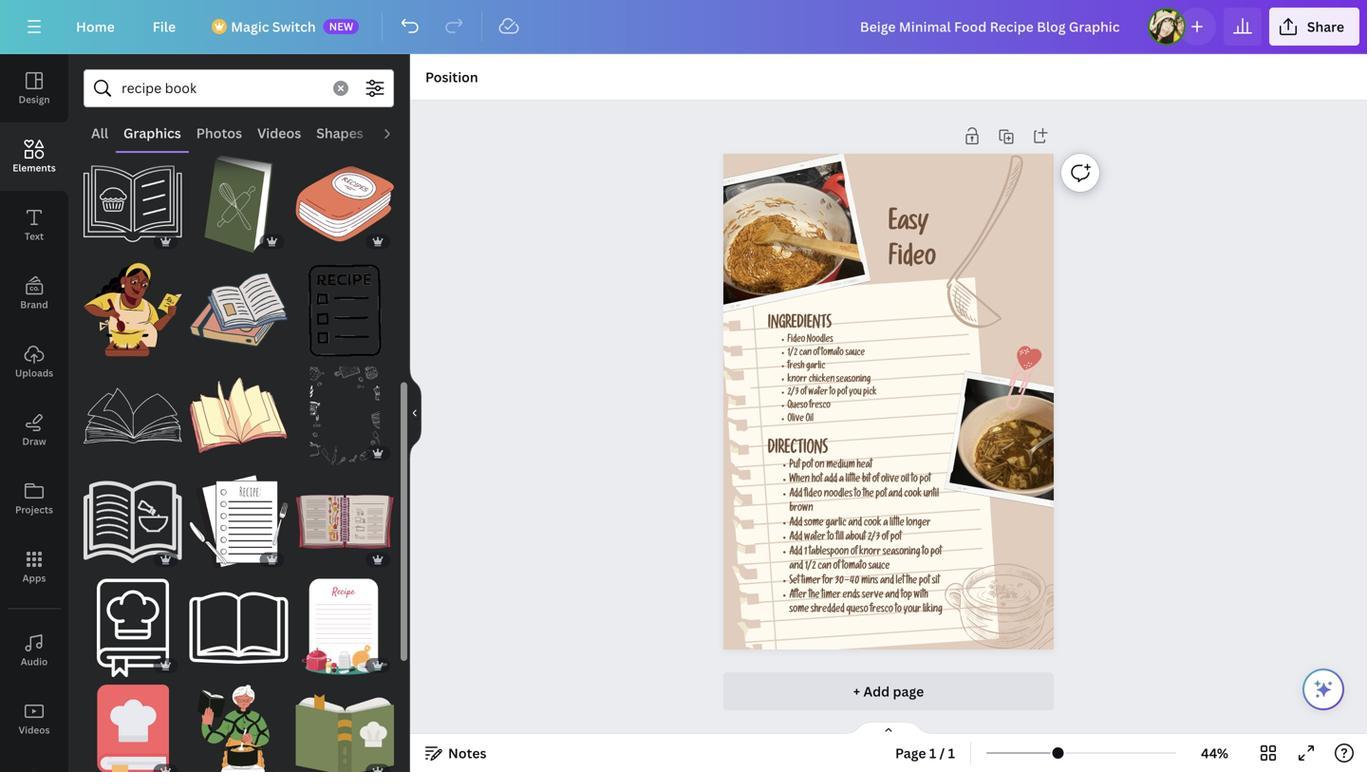 Task type: describe. For each thing, give the bounding box(es) containing it.
let
[[896, 576, 905, 587]]

bit
[[862, 475, 871, 486]]

graphics button
[[116, 115, 189, 151]]

0 vertical spatial timer
[[802, 576, 821, 587]]

all
[[91, 124, 108, 142]]

heat
[[857, 461, 873, 471]]

audio inside side panel tab list
[[21, 655, 48, 668]]

main menu bar
[[0, 0, 1367, 54]]

draw
[[22, 435, 46, 448]]

pot right about
[[891, 533, 902, 544]]

tomato inside fideo noodles 1/2 can of tomato sauce fresh garlic knorr chicken seasoning 2/3 of water to pot you pick queso fresco olive oil
[[821, 349, 844, 359]]

liking
[[923, 605, 943, 616]]

design button
[[0, 54, 68, 122]]

draw button
[[0, 396, 68, 464]]

ends
[[843, 591, 860, 601]]

oil
[[901, 475, 910, 486]]

pot left sit
[[919, 576, 930, 587]]

recipe book flat icon image
[[84, 685, 182, 772]]

put pot on medium heat when hot add a little bit of olive oil to pot add fideo noodles to the pot and cook until brown add some garlic and cook a little longer add water to fill about 2/3 of pot add 1 tablespoon of knorr seasoning to pot and 1/2 can of tomato sauce set timer for 30-40 mins and let the pot sit after the timer ends serve and top with some shredded queso fresco to your liking
[[790, 461, 943, 616]]

your
[[904, 605, 921, 616]]

ingredients
[[768, 317, 832, 333]]

to left fill
[[828, 533, 834, 544]]

when
[[790, 475, 810, 486]]

1 horizontal spatial little
[[890, 518, 905, 529]]

photos
[[196, 124, 242, 142]]

you
[[849, 388, 862, 398]]

recipe image
[[296, 685, 394, 772]]

/
[[940, 744, 945, 762]]

position button
[[418, 62, 486, 92]]

elements button
[[0, 122, 68, 191]]

notes button
[[418, 738, 494, 768]]

0 vertical spatial videos
[[257, 124, 301, 142]]

page
[[895, 744, 926, 762]]

with
[[914, 591, 928, 601]]

pot inside fideo noodles 1/2 can of tomato sauce fresh garlic knorr chicken seasoning 2/3 of water to pot you pick queso fresco olive oil
[[837, 388, 848, 398]]

apps
[[22, 572, 46, 584]]

pot up until
[[920, 475, 931, 486]]

seasoning inside put pot on medium heat when hot add a little bit of olive oil to pot add fideo noodles to the pot and cook until brown add some garlic and cook a little longer add water to fill about 2/3 of pot add 1 tablespoon of knorr seasoning to pot and 1/2 can of tomato sauce set timer for 30-40 mins and let the pot sit after the timer ends serve and top with some shredded queso fresco to your liking
[[883, 547, 921, 558]]

1/2 inside fideo noodles 1/2 can of tomato sauce fresh garlic knorr chicken seasoning 2/3 of water to pot you pick queso fresco olive oil
[[788, 349, 798, 359]]

knorr inside fideo noodles 1/2 can of tomato sauce fresh garlic knorr chicken seasoning 2/3 of water to pot you pick queso fresco olive oil
[[788, 375, 807, 385]]

shredded
[[811, 605, 845, 616]]

easy fideo
[[889, 212, 936, 274]]

noodles
[[807, 336, 833, 345]]

of down about
[[851, 547, 858, 558]]

garlic inside put pot on medium heat when hot add a little bit of olive oil to pot add fideo noodles to the pot and cook until brown add some garlic and cook a little longer add water to fill about 2/3 of pot add 1 tablespoon of knorr seasoning to pot and 1/2 can of tomato sauce set timer for 30-40 mins and let the pot sit after the timer ends serve and top with some shredded queso fresco to your liking
[[826, 518, 847, 529]]

of right bit
[[873, 475, 879, 486]]

serve
[[862, 591, 884, 601]]

+ add page button
[[724, 672, 1054, 710]]

until
[[924, 490, 939, 500]]

side panel tab list
[[0, 54, 68, 772]]

position
[[425, 68, 478, 86]]

30-
[[835, 576, 850, 587]]

fill
[[836, 533, 844, 544]]

1 vertical spatial a
[[883, 518, 888, 529]]

file button
[[137, 8, 191, 46]]

projects
[[15, 503, 53, 516]]

sit
[[932, 576, 940, 587]]

and up about
[[848, 518, 862, 529]]

44%
[[1201, 744, 1229, 762]]

tablespoon
[[809, 547, 849, 558]]

pot left on
[[802, 461, 813, 471]]

fresco inside put pot on medium heat when hot add a little bit of olive oil to pot add fideo noodles to the pot and cook until brown add some garlic and cook a little longer add water to fill about 2/3 of pot add 1 tablespoon of knorr seasoning to pot and 1/2 can of tomato sauce set timer for 30-40 mins and let the pot sit after the timer ends serve and top with some shredded queso fresco to your liking
[[870, 605, 893, 616]]

apps button
[[0, 533, 68, 601]]

magic switch
[[231, 18, 316, 36]]

chicken
[[809, 375, 835, 385]]

2 horizontal spatial 1
[[948, 744, 955, 762]]

seasoning inside fideo noodles 1/2 can of tomato sauce fresh garlic knorr chicken seasoning 2/3 of water to pot you pick queso fresco olive oil
[[837, 375, 871, 385]]

add
[[824, 475, 838, 486]]

water inside put pot on medium heat when hot add a little bit of olive oil to pot add fideo noodles to the pot and cook until brown add some garlic and cook a little longer add water to fill about 2/3 of pot add 1 tablespoon of knorr seasoning to pot and 1/2 can of tomato sauce set timer for 30-40 mins and let the pot sit after the timer ends serve and top with some shredded queso fresco to your liking
[[804, 533, 826, 544]]

elements
[[13, 161, 56, 174]]

new
[[329, 19, 353, 33]]

1 horizontal spatial cook
[[904, 490, 922, 500]]

page 1 / 1
[[895, 744, 955, 762]]

0 vertical spatial audio
[[379, 124, 417, 142]]

0 vertical spatial audio button
[[371, 115, 424, 151]]

hot
[[812, 475, 823, 486]]

fideo inside fideo noodles 1/2 can of tomato sauce fresh garlic knorr chicken seasoning 2/3 of water to pot you pick queso fresco olive oil
[[788, 336, 805, 345]]

44% button
[[1184, 738, 1246, 768]]

projects button
[[0, 464, 68, 533]]

fresh
[[788, 362, 805, 372]]

1 horizontal spatial timer
[[822, 591, 841, 601]]

fideo
[[804, 490, 822, 500]]

0 horizontal spatial little
[[846, 475, 860, 486]]

brown
[[790, 504, 813, 515]]

uploads button
[[0, 328, 68, 396]]

0 horizontal spatial a
[[839, 475, 844, 486]]

of down noodles
[[813, 349, 820, 359]]

brand button
[[0, 259, 68, 328]]

olive
[[788, 415, 804, 425]]

2/3 inside put pot on medium heat when hot add a little bit of olive oil to pot add fideo noodles to the pot and cook until brown add some garlic and cook a little longer add water to fill about 2/3 of pot add 1 tablespoon of knorr seasoning to pot and 1/2 can of tomato sauce set timer for 30-40 mins and let the pot sit after the timer ends serve and top with some shredded queso fresco to your liking
[[868, 533, 880, 544]]

olive
[[881, 475, 899, 486]]

queso
[[788, 402, 808, 412]]

pot down olive
[[876, 490, 887, 500]]

on
[[815, 461, 825, 471]]

after
[[790, 591, 807, 601]]

fresco inside fideo noodles 1/2 can of tomato sauce fresh garlic knorr chicken seasoning 2/3 of water to pot you pick queso fresco olive oil
[[810, 402, 831, 412]]

notes
[[448, 744, 487, 762]]

about
[[846, 533, 866, 544]]

can inside fideo noodles 1/2 can of tomato sauce fresh garlic knorr chicken seasoning 2/3 of water to pot you pick queso fresco olive oil
[[799, 349, 812, 359]]

1/2 inside put pot on medium heat when hot add a little bit of olive oil to pot add fideo noodles to the pot and cook until brown add some garlic and cook a little longer add water to fill about 2/3 of pot add 1 tablespoon of knorr seasoning to pot and 1/2 can of tomato sauce set timer for 30-40 mins and let the pot sit after the timer ends serve and top with some shredded queso fresco to your liking
[[805, 562, 816, 573]]

top
[[901, 591, 912, 601]]

+
[[853, 682, 860, 700]]

to inside fideo noodles 1/2 can of tomato sauce fresh garlic knorr chicken seasoning 2/3 of water to pot you pick queso fresco olive oil
[[830, 388, 836, 398]]

1 inside put pot on medium heat when hot add a little bit of olive oil to pot add fideo noodles to the pot and cook until brown add some garlic and cook a little longer add water to fill about 2/3 of pot add 1 tablespoon of knorr seasoning to pot and 1/2 can of tomato sauce set timer for 30-40 mins and let the pot sit after the timer ends serve and top with some shredded queso fresco to your liking
[[804, 547, 807, 558]]

add inside button
[[864, 682, 890, 700]]

fideo noodles 1/2 can of tomato sauce fresh garlic knorr chicken seasoning 2/3 of water to pot you pick queso fresco olive oil
[[788, 336, 877, 425]]



Task type: vqa. For each thing, say whether or not it's contained in the screenshot.
"Elements" button
yes



Task type: locate. For each thing, give the bounding box(es) containing it.
old lady reading recipe image
[[190, 685, 288, 772]]

pot
[[837, 388, 848, 398], [802, 461, 813, 471], [920, 475, 931, 486], [876, 490, 887, 500], [891, 533, 902, 544], [931, 547, 942, 558], [919, 576, 930, 587]]

of up 30-
[[833, 562, 840, 573]]

little left longer
[[890, 518, 905, 529]]

1 horizontal spatial fideo
[[889, 248, 936, 274]]

water down chicken
[[809, 388, 828, 398]]

1/2
[[788, 349, 798, 359], [805, 562, 816, 573]]

of
[[813, 349, 820, 359], [801, 388, 807, 398], [873, 475, 879, 486], [882, 533, 889, 544], [851, 547, 858, 558], [833, 562, 840, 573]]

1 horizontal spatial a
[[883, 518, 888, 529]]

1 horizontal spatial audio
[[379, 124, 417, 142]]

seasoning up "let"
[[883, 547, 921, 558]]

seasoning
[[837, 375, 871, 385], [883, 547, 921, 558]]

0 horizontal spatial knorr
[[788, 375, 807, 385]]

oil
[[806, 415, 814, 425]]

videos button
[[250, 115, 309, 151], [0, 685, 68, 753]]

1 horizontal spatial knorr
[[860, 547, 881, 558]]

0 vertical spatial fideo
[[889, 248, 936, 274]]

little
[[846, 475, 860, 486], [890, 518, 905, 529]]

0 vertical spatial fresco
[[810, 402, 831, 412]]

1 vertical spatial videos
[[19, 724, 50, 736]]

0 vertical spatial 1/2
[[788, 349, 798, 359]]

can up fresh at the top
[[799, 349, 812, 359]]

sketchy textured grandma reading recipe image
[[84, 261, 182, 359]]

sauce
[[846, 349, 865, 359], [869, 562, 890, 573]]

set
[[790, 576, 800, 587]]

1 horizontal spatial 2/3
[[868, 533, 880, 544]]

some
[[804, 518, 824, 529], [790, 605, 809, 616]]

1 horizontal spatial seasoning
[[883, 547, 921, 558]]

and left top
[[886, 591, 899, 601]]

a left longer
[[883, 518, 888, 529]]

little left bit
[[846, 475, 860, 486]]

noodles
[[824, 490, 853, 500]]

for
[[823, 576, 833, 587]]

switch
[[272, 18, 316, 36]]

audio button down apps on the left
[[0, 616, 68, 685]]

text
[[25, 230, 44, 243]]

0 horizontal spatial the
[[809, 591, 820, 601]]

timer right set
[[802, 576, 821, 587]]

0 horizontal spatial 1
[[804, 547, 807, 558]]

1
[[804, 547, 807, 558], [930, 744, 937, 762], [948, 744, 955, 762]]

0 horizontal spatial can
[[799, 349, 812, 359]]

0 horizontal spatial videos button
[[0, 685, 68, 753]]

all button
[[84, 115, 116, 151]]

0 vertical spatial the
[[863, 490, 874, 500]]

open recipe book image
[[296, 473, 394, 571]]

knorr down about
[[860, 547, 881, 558]]

the right after
[[809, 591, 820, 601]]

brand
[[20, 298, 48, 311]]

cook
[[904, 490, 922, 500], [864, 518, 882, 529]]

1/2 down tablespoon
[[805, 562, 816, 573]]

to down longer
[[922, 547, 929, 558]]

0 horizontal spatial fresco
[[810, 402, 831, 412]]

1 horizontal spatial 1
[[930, 744, 937, 762]]

0 vertical spatial can
[[799, 349, 812, 359]]

1 vertical spatial knorr
[[860, 547, 881, 558]]

the right "let"
[[906, 576, 917, 587]]

1 left /
[[930, 744, 937, 762]]

directions
[[768, 442, 828, 459]]

2 vertical spatial the
[[809, 591, 820, 601]]

water up tablespoon
[[804, 533, 826, 544]]

graphics
[[123, 124, 181, 142]]

1 vertical spatial cook
[[864, 518, 882, 529]]

home link
[[61, 8, 130, 46]]

home
[[76, 18, 115, 36]]

to right noodles
[[855, 490, 861, 500]]

book with recipes image
[[296, 154, 394, 253]]

1 vertical spatial tomato
[[842, 562, 867, 573]]

1 horizontal spatial audio button
[[371, 115, 424, 151]]

cook down oil
[[904, 490, 922, 500]]

0 horizontal spatial audio
[[21, 655, 48, 668]]

sauce inside put pot on medium heat when hot add a little bit of olive oil to pot add fideo noodles to the pot and cook until brown add some garlic and cook a little longer add water to fill about 2/3 of pot add 1 tablespoon of knorr seasoning to pot and 1/2 can of tomato sauce set timer for 30-40 mins and let the pot sit after the timer ends serve and top with some shredded queso fresco to your liking
[[869, 562, 890, 573]]

medium
[[826, 461, 855, 471]]

fresco up oil
[[810, 402, 831, 412]]

1 left tablespoon
[[804, 547, 807, 558]]

fresco
[[810, 402, 831, 412], [870, 605, 893, 616]]

1 horizontal spatial fresco
[[870, 605, 893, 616]]

timer down for
[[822, 591, 841, 601]]

cook up about
[[864, 518, 882, 529]]

lined doodle books image
[[190, 261, 288, 359]]

audio down apps on the left
[[21, 655, 48, 668]]

file
[[153, 18, 176, 36]]

1 vertical spatial the
[[906, 576, 917, 587]]

sauce up you
[[846, 349, 865, 359]]

and up set
[[790, 562, 803, 573]]

design
[[18, 93, 50, 106]]

1 vertical spatial fideo
[[788, 336, 805, 345]]

1 horizontal spatial videos button
[[250, 115, 309, 151]]

0 vertical spatial garlic
[[806, 362, 825, 372]]

1/2 up fresh at the top
[[788, 349, 798, 359]]

and down olive
[[889, 490, 903, 500]]

easy
[[889, 212, 929, 239]]

share button
[[1269, 8, 1360, 46]]

garlic up fill
[[826, 518, 847, 529]]

to down chicken
[[830, 388, 836, 398]]

Search elements search field
[[122, 70, 322, 106]]

garlic up chicken
[[806, 362, 825, 372]]

0 vertical spatial 2/3
[[788, 388, 799, 398]]

2/3 right about
[[868, 533, 880, 544]]

0 horizontal spatial seasoning
[[837, 375, 871, 385]]

Design title text field
[[845, 8, 1140, 46]]

pot left you
[[837, 388, 848, 398]]

2/3 inside fideo noodles 1/2 can of tomato sauce fresh garlic knorr chicken seasoning 2/3 of water to pot you pick queso fresco olive oil
[[788, 388, 799, 398]]

recipe book vector illustration image
[[190, 154, 288, 253]]

pick
[[863, 388, 877, 398]]

longer
[[906, 518, 931, 529]]

sauce up 'mins'
[[869, 562, 890, 573]]

garlic inside fideo noodles 1/2 can of tomato sauce fresh garlic knorr chicken seasoning 2/3 of water to pot you pick queso fresco olive oil
[[806, 362, 825, 372]]

a
[[839, 475, 844, 486], [883, 518, 888, 529]]

1 vertical spatial garlic
[[826, 518, 847, 529]]

1 vertical spatial can
[[818, 562, 832, 573]]

canva assistant image
[[1312, 678, 1335, 701]]

recipe template design. food culinary book page icon. cooking concept. image
[[190, 473, 288, 571]]

0 vertical spatial some
[[804, 518, 824, 529]]

garlic
[[806, 362, 825, 372], [826, 518, 847, 529]]

2 horizontal spatial the
[[906, 576, 917, 587]]

0 vertical spatial a
[[839, 475, 844, 486]]

1 horizontal spatial can
[[818, 562, 832, 573]]

0 horizontal spatial timer
[[802, 576, 821, 587]]

shapes button
[[309, 115, 371, 151]]

text button
[[0, 191, 68, 259]]

photos button
[[189, 115, 250, 151]]

0 vertical spatial water
[[809, 388, 828, 398]]

0 vertical spatial cook
[[904, 490, 922, 500]]

audio button right shapes
[[371, 115, 424, 151]]

can
[[799, 349, 812, 359], [818, 562, 832, 573]]

1 vertical spatial timer
[[822, 591, 841, 601]]

fideo down easy
[[889, 248, 936, 274]]

can up for
[[818, 562, 832, 573]]

0 vertical spatial knorr
[[788, 375, 807, 385]]

pot up sit
[[931, 547, 942, 558]]

1 vertical spatial sauce
[[869, 562, 890, 573]]

0 vertical spatial sauce
[[846, 349, 865, 359]]

and left "let"
[[880, 576, 894, 587]]

1 vertical spatial audio
[[21, 655, 48, 668]]

to
[[830, 388, 836, 398], [911, 475, 918, 486], [855, 490, 861, 500], [828, 533, 834, 544], [922, 547, 929, 558], [895, 605, 902, 616]]

1 vertical spatial audio button
[[0, 616, 68, 685]]

timer
[[802, 576, 821, 587], [822, 591, 841, 601]]

of up queso on the right of page
[[801, 388, 807, 398]]

fideo down ingredients
[[788, 336, 805, 345]]

0 horizontal spatial videos
[[19, 724, 50, 736]]

audio right shapes
[[379, 124, 417, 142]]

0 vertical spatial little
[[846, 475, 860, 486]]

1 horizontal spatial videos
[[257, 124, 301, 142]]

1 vertical spatial 1/2
[[805, 562, 816, 573]]

page
[[893, 682, 924, 700]]

1 vertical spatial seasoning
[[883, 547, 921, 558]]

a right add
[[839, 475, 844, 486]]

1 horizontal spatial sauce
[[869, 562, 890, 573]]

fresco down serve
[[870, 605, 893, 616]]

audio button
[[371, 115, 424, 151], [0, 616, 68, 685]]

show pages image
[[843, 721, 934, 736]]

magic
[[231, 18, 269, 36]]

1 vertical spatial little
[[890, 518, 905, 529]]

1 vertical spatial some
[[790, 605, 809, 616]]

videos inside side panel tab list
[[19, 724, 50, 736]]

0 horizontal spatial audio button
[[0, 616, 68, 685]]

1 vertical spatial 2/3
[[868, 533, 880, 544]]

0 horizontal spatial fideo
[[788, 336, 805, 345]]

put
[[790, 461, 800, 471]]

1 vertical spatial videos button
[[0, 685, 68, 753]]

some down after
[[790, 605, 809, 616]]

0 horizontal spatial 1/2
[[788, 349, 798, 359]]

+ add page
[[853, 682, 924, 700]]

recipe cookbook decorated with kitchen tools, card with lines for recipe placement vector illustration image
[[296, 579, 394, 677]]

uploads
[[15, 367, 53, 379]]

shapes
[[316, 124, 363, 142]]

0 horizontal spatial cook
[[864, 518, 882, 529]]

queso
[[846, 605, 869, 616]]

tomato inside put pot on medium heat when hot add a little bit of olive oil to pot add fideo noodles to the pot and cook until brown add some garlic and cook a little longer add water to fill about 2/3 of pot add 1 tablespoon of knorr seasoning to pot and 1/2 can of tomato sauce set timer for 30-40 mins and let the pot sit after the timer ends serve and top with some shredded queso fresco to your liking
[[842, 562, 867, 573]]

can inside put pot on medium heat when hot add a little bit of olive oil to pot add fideo noodles to the pot and cook until brown add some garlic and cook a little longer add water to fill about 2/3 of pot add 1 tablespoon of knorr seasoning to pot and 1/2 can of tomato sauce set timer for 30-40 mins and let the pot sit after the timer ends serve and top with some shredded queso fresco to your liking
[[818, 562, 832, 573]]

40
[[850, 576, 860, 587]]

videos
[[257, 124, 301, 142], [19, 724, 50, 736]]

mins
[[861, 576, 879, 587]]

share
[[1307, 18, 1345, 36]]

0 horizontal spatial 2/3
[[788, 388, 799, 398]]

0 vertical spatial videos button
[[250, 115, 309, 151]]

some down the brown
[[804, 518, 824, 529]]

to left 'your' on the right bottom
[[895, 605, 902, 616]]

tomato
[[821, 349, 844, 359], [842, 562, 867, 573]]

1 horizontal spatial 1/2
[[805, 562, 816, 573]]

the down bit
[[863, 490, 874, 500]]

knorr down fresh at the top
[[788, 375, 807, 385]]

audio
[[379, 124, 417, 142], [21, 655, 48, 668]]

tomato down noodles
[[821, 349, 844, 359]]

tomato up the 40
[[842, 562, 867, 573]]

laddle icon image
[[909, 151, 1091, 342]]

1 horizontal spatial the
[[863, 490, 874, 500]]

sauce inside fideo noodles 1/2 can of tomato sauce fresh garlic knorr chicken seasoning 2/3 of water to pot you pick queso fresco olive oil
[[846, 349, 865, 359]]

2/3
[[788, 388, 799, 398], [868, 533, 880, 544]]

0 vertical spatial tomato
[[821, 349, 844, 359]]

to right oil
[[911, 475, 918, 486]]

knorr inside put pot on medium heat when hot add a little bit of olive oil to pot add fideo noodles to the pot and cook until brown add some garlic and cook a little longer add water to fill about 2/3 of pot add 1 tablespoon of knorr seasoning to pot and 1/2 can of tomato sauce set timer for 30-40 mins and let the pot sit after the timer ends serve and top with some shredded queso fresco to your liking
[[860, 547, 881, 558]]

1 right /
[[948, 744, 955, 762]]

1 vertical spatial fresco
[[870, 605, 893, 616]]

water inside fideo noodles 1/2 can of tomato sauce fresh garlic knorr chicken seasoning 2/3 of water to pot you pick queso fresco olive oil
[[809, 388, 828, 398]]

hide image
[[409, 367, 422, 459]]

add
[[790, 490, 803, 500], [790, 518, 803, 529], [790, 533, 803, 544], [790, 547, 803, 558], [864, 682, 890, 700]]

1 vertical spatial water
[[804, 533, 826, 544]]

0 vertical spatial seasoning
[[837, 375, 871, 385]]

group
[[84, 143, 182, 253], [190, 143, 288, 253], [296, 154, 394, 253], [190, 249, 288, 359], [296, 249, 394, 359], [84, 261, 182, 359], [296, 355, 394, 465], [190, 367, 288, 465], [84, 461, 182, 571], [190, 461, 288, 571], [296, 461, 394, 571], [84, 567, 182, 677], [190, 567, 288, 677], [296, 567, 394, 677], [84, 673, 182, 772], [296, 673, 394, 772], [190, 685, 288, 772]]

0 horizontal spatial sauce
[[846, 349, 865, 359]]

seasoning up you
[[837, 375, 871, 385]]

2/3 up queso on the right of page
[[788, 388, 799, 398]]

the
[[863, 490, 874, 500], [906, 576, 917, 587], [809, 591, 820, 601]]

of right about
[[882, 533, 889, 544]]



